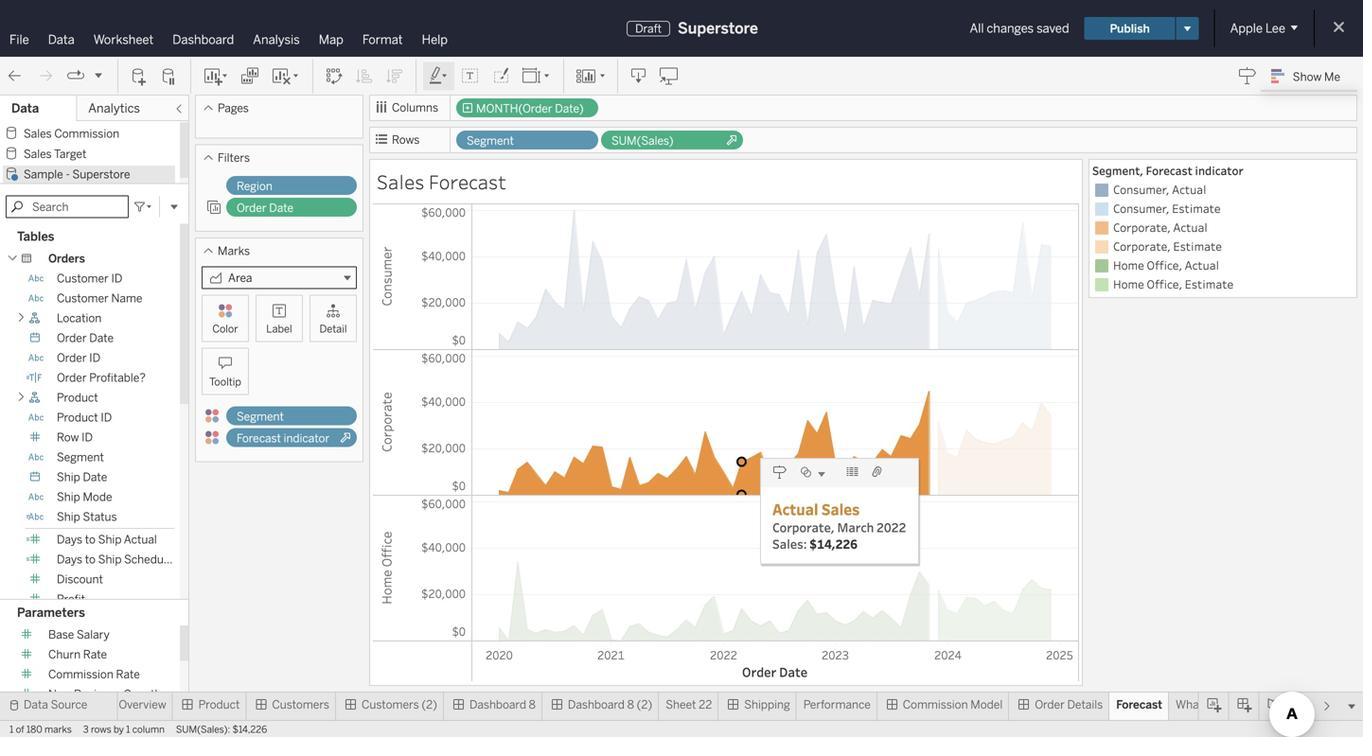 Task type: describe. For each thing, give the bounding box(es) containing it.
corporate, estimate
[[1114, 239, 1222, 254]]

id for row id
[[82, 431, 93, 445]]

consumer, estimate
[[1114, 201, 1221, 216]]

all changes saved
[[970, 21, 1070, 36]]

sales for sales target
[[24, 147, 52, 161]]

dashboard for dashboard 8
[[470, 698, 526, 712]]

marks. press enter to open the view data window.. use arrow keys to navigate data visualization elements. image
[[472, 204, 1080, 642]]

2 (2) from the left
[[637, 698, 653, 712]]

1 vertical spatial order date
[[57, 332, 114, 345]]

ship up days to ship scheduled
[[98, 533, 122, 547]]

saved
[[1037, 21, 1070, 36]]

row
[[57, 431, 79, 445]]

new data source image
[[130, 67, 149, 86]]

2 vertical spatial product
[[199, 698, 240, 712]]

days for days to ship actual
[[57, 533, 82, 547]]

base
[[48, 628, 74, 642]]

-
[[66, 168, 70, 181]]

file
[[9, 32, 29, 47]]

home for home office, estimate
[[1114, 277, 1145, 292]]

data source
[[24, 698, 87, 712]]

forecast right the if
[[1216, 698, 1260, 712]]

format workbook image
[[492, 67, 510, 86]]

consumer, estimate option
[[1093, 200, 1354, 219]]

order up order id
[[57, 332, 87, 345]]

order down region
[[237, 201, 267, 215]]

filters
[[218, 151, 250, 165]]

segment, forecast indicator
[[1093, 163, 1244, 179]]

order down order id
[[57, 371, 87, 385]]

corporate, for corporate, actual
[[1114, 220, 1171, 235]]

order details
[[1035, 698, 1103, 712]]

0 vertical spatial indicator
[[1196, 163, 1244, 179]]

rows
[[91, 724, 111, 736]]

forecast down month(order
[[429, 169, 507, 195]]

rate for commission rate
[[116, 668, 140, 682]]

shipping
[[745, 698, 791, 712]]

1 vertical spatial data guide image
[[773, 465, 788, 480]]

dashboard for dashboard 8 (2)
[[568, 698, 625, 712]]

home office, actual
[[1114, 258, 1220, 273]]

worksheet
[[93, 32, 154, 47]]

apple lee
[[1231, 21, 1286, 36]]

0 vertical spatial segment
[[467, 134, 514, 148]]

customer id
[[57, 272, 123, 286]]

changes
[[987, 21, 1034, 36]]

corporate, estimate option
[[1093, 238, 1354, 257]]

2 vertical spatial date
[[83, 471, 107, 485]]

sum(sales):
[[176, 724, 230, 736]]

fit image
[[522, 67, 552, 86]]

id for order id
[[89, 351, 101, 365]]

month(order
[[476, 102, 553, 116]]

name
[[111, 292, 142, 306]]

Corporate, Segment. Press Space to toggle selection. Press Escape to go back to the left margin. Use arrow keys to navigate headers text field
[[373, 349, 400, 495]]

pages
[[218, 101, 249, 115]]

new business growth
[[48, 688, 161, 702]]

actual down corporate, estimate option
[[1185, 258, 1220, 273]]

Home Office, Segment. Press Space to toggle selection. Press Escape to go back to the left margin. Use arrow keys to navigate headers text field
[[373, 495, 400, 641]]

pause auto updates image
[[160, 67, 179, 86]]

office, for estimate
[[1147, 277, 1183, 292]]

draft
[[636, 22, 662, 35]]

sales inside actual sales corporate, march 2022 sales: $14,226
[[822, 499, 860, 519]]

rows
[[392, 133, 420, 147]]

ship down the days to ship actual
[[98, 553, 122, 567]]

parameters
[[17, 606, 85, 621]]

by
[[114, 724, 124, 736]]

group members image
[[872, 465, 887, 480]]

profit
[[57, 593, 85, 607]]

22
[[699, 698, 712, 712]]

2 vertical spatial segment
[[57, 451, 104, 465]]

dashboard 8 (2)
[[568, 698, 653, 712]]

apple
[[1231, 21, 1263, 36]]

sample - superstore
[[24, 168, 130, 181]]

commission model
[[903, 698, 1003, 712]]

open and edit this workbook in tableau desktop image
[[660, 67, 679, 86]]

estimate for consumer, estimate
[[1173, 201, 1221, 216]]

sheet
[[666, 698, 696, 712]]

home office, actual option
[[1093, 257, 1354, 276]]

1 (2) from the left
[[422, 698, 437, 712]]

to for days to ship scheduled
[[85, 553, 96, 567]]

ship for ship date
[[57, 471, 80, 485]]

actual up scheduled
[[124, 533, 157, 547]]

0 vertical spatial superstore
[[678, 19, 758, 37]]

days to ship actual
[[57, 533, 157, 547]]

1 vertical spatial indicator
[[284, 432, 330, 446]]

performance
[[804, 698, 871, 712]]

1 horizontal spatial segment
[[237, 410, 284, 424]]

sales target
[[24, 147, 87, 161]]

marks
[[45, 724, 72, 736]]

0 vertical spatial data
[[48, 32, 75, 47]]

ship mode
[[57, 491, 112, 504]]

actual inside actual sales corporate, march 2022 sales: $14,226
[[773, 499, 819, 519]]

show me
[[1293, 70, 1341, 84]]

sales:
[[773, 536, 807, 553]]

dashboard 8
[[470, 698, 536, 712]]

mode
[[83, 491, 112, 504]]

Search text field
[[6, 196, 129, 218]]

1 vertical spatial date
[[89, 332, 114, 345]]

lee
[[1266, 21, 1286, 36]]

columns
[[392, 101, 439, 115]]

tables
[[17, 229, 54, 244]]

order profitable?
[[57, 371, 146, 385]]

help
[[422, 32, 448, 47]]

status
[[83, 511, 117, 524]]

customer for customer name
[[57, 292, 109, 306]]

sample
[[24, 168, 63, 181]]

applies to selected worksheets with same data source image
[[206, 200, 222, 215]]

0 horizontal spatial superstore
[[72, 168, 130, 181]]

sheet 22
[[666, 698, 712, 712]]

column
[[132, 724, 165, 736]]

1 vertical spatial product
[[57, 411, 98, 425]]

analysis
[[253, 32, 300, 47]]

sum(sales): $14,226
[[176, 724, 267, 736]]

consumer, actual
[[1114, 182, 1207, 197]]

ship date
[[57, 471, 107, 485]]

customer name
[[57, 292, 142, 306]]

growth
[[123, 688, 161, 702]]

churn
[[48, 648, 81, 662]]

business
[[74, 688, 121, 702]]

actual sales corporate, march 2022 sales: $14,226
[[773, 499, 907, 553]]

2022
[[877, 519, 907, 536]]

new worksheet image
[[203, 67, 229, 86]]

source
[[51, 698, 87, 712]]

show
[[1293, 70, 1322, 84]]

commission for commission rate
[[48, 668, 113, 682]]

sales commission
[[24, 127, 119, 141]]



Task type: locate. For each thing, give the bounding box(es) containing it.
to up the discount
[[85, 553, 96, 567]]

segment up forecast indicator
[[237, 410, 284, 424]]

marks
[[218, 244, 250, 258]]

data guide image up 'sales:'
[[773, 465, 788, 480]]

product id
[[57, 411, 112, 425]]

customers for customers (2)
[[362, 698, 419, 712]]

corporate,
[[1114, 220, 1171, 235], [1114, 239, 1171, 254], [773, 519, 835, 536]]

2 vertical spatial estimate
[[1185, 277, 1234, 292]]

estimate down home office, actual option
[[1185, 277, 1234, 292]]

area button
[[202, 267, 357, 289]]

sales down rows
[[377, 169, 425, 195]]

indicator left corporate, segment. press space to toggle selection. press escape to go back to the left margin. use arrow keys to navigate headers text field
[[284, 432, 330, 446]]

0 horizontal spatial 8
[[529, 698, 536, 712]]

0 vertical spatial product
[[57, 391, 98, 405]]

8 for dashboard 8 (2)
[[628, 698, 634, 712]]

180
[[26, 724, 42, 736]]

segment,
[[1093, 163, 1144, 179]]

1 horizontal spatial 8
[[628, 698, 634, 712]]

ship for ship mode
[[57, 491, 80, 504]]

0 horizontal spatial order date
[[57, 332, 114, 345]]

2 horizontal spatial segment
[[467, 134, 514, 148]]

2 null color image from the top
[[205, 430, 220, 446]]

discount
[[57, 573, 103, 587]]

sort descending image
[[385, 67, 404, 86]]

ship status
[[57, 511, 117, 524]]

1 horizontal spatial customers
[[362, 698, 419, 712]]

corporate, inside corporate, actual option
[[1114, 220, 1171, 235]]

order left details
[[1035, 698, 1065, 712]]

(2) left sheet
[[637, 698, 653, 712]]

what if forecast
[[1176, 698, 1260, 712]]

1 vertical spatial corporate,
[[1114, 239, 1171, 254]]

product up row id
[[57, 411, 98, 425]]

1 vertical spatial segment
[[237, 410, 284, 424]]

1 horizontal spatial order date
[[237, 201, 294, 215]]

indicator
[[1196, 163, 1244, 179], [284, 432, 330, 446]]

office, down corporate, estimate
[[1147, 258, 1183, 273]]

0 horizontal spatial segment
[[57, 451, 104, 465]]

sales up the sample at the top of page
[[24, 147, 52, 161]]

new
[[48, 688, 71, 702]]

churn rate
[[48, 648, 107, 662]]

swap rows and columns image
[[325, 67, 344, 86]]

0 vertical spatial to
[[85, 533, 96, 547]]

1 home from the top
[[1114, 258, 1145, 273]]

3
[[83, 724, 89, 736]]

1 days from the top
[[57, 533, 82, 547]]

2 to from the top
[[85, 553, 96, 567]]

1 vertical spatial to
[[85, 553, 96, 567]]

0 vertical spatial null color image
[[205, 409, 220, 424]]

sales down view data... image
[[822, 499, 860, 519]]

$14,226 right sum(sales):
[[232, 724, 267, 736]]

1 horizontal spatial indicator
[[1196, 163, 1244, 179]]

location
[[57, 312, 102, 325]]

forecast down tooltip at the bottom of the page
[[237, 432, 281, 446]]

rate up growth
[[116, 668, 140, 682]]

home office, estimate option
[[1093, 276, 1354, 295]]

profitable?
[[89, 371, 146, 385]]

of
[[16, 724, 24, 736]]

commission for commission model
[[903, 698, 968, 712]]

rate up commission rate
[[83, 648, 107, 662]]

1 horizontal spatial dashboard
[[470, 698, 526, 712]]

1 vertical spatial null color image
[[205, 430, 220, 446]]

1 customer from the top
[[57, 272, 109, 286]]

2 horizontal spatial dashboard
[[568, 698, 625, 712]]

duplicate image
[[241, 67, 259, 86]]

2 8 from the left
[[628, 698, 634, 712]]

id up order profitable?
[[89, 351, 101, 365]]

8 left sheet
[[628, 698, 634, 712]]

highlight image
[[428, 67, 450, 86]]

estimate down consumer, actual option
[[1173, 201, 1221, 216]]

product up product id in the left bottom of the page
[[57, 391, 98, 405]]

ship down ship date
[[57, 491, 80, 504]]

null color image
[[205, 409, 220, 424], [205, 430, 220, 446]]

1 vertical spatial estimate
[[1174, 239, 1222, 254]]

8
[[529, 698, 536, 712], [628, 698, 634, 712]]

null color image for segment
[[205, 409, 220, 424]]

actual up 'sales:'
[[773, 499, 819, 519]]

1 vertical spatial $14,226
[[232, 724, 267, 736]]

corporate, down corporate, actual
[[1114, 239, 1171, 254]]

date
[[269, 201, 294, 215], [89, 332, 114, 345], [83, 471, 107, 485]]

corporate, down consumer, estimate
[[1114, 220, 1171, 235]]

customer up the location
[[57, 292, 109, 306]]

replay animation image
[[93, 69, 104, 81]]

0 vertical spatial commission
[[54, 127, 119, 141]]

corporate, for corporate, estimate
[[1114, 239, 1171, 254]]

1 horizontal spatial superstore
[[678, 19, 758, 37]]

1 to from the top
[[85, 533, 96, 547]]

sum(sales)
[[612, 134, 674, 148]]

undo image
[[6, 67, 25, 86]]

1 vertical spatial superstore
[[72, 168, 130, 181]]

ship
[[57, 471, 80, 485], [57, 491, 80, 504], [57, 511, 80, 524], [98, 533, 122, 547], [98, 553, 122, 567]]

2 days from the top
[[57, 553, 82, 567]]

home down corporate, estimate
[[1114, 258, 1145, 273]]

format
[[363, 32, 403, 47]]

corporate, inside actual sales corporate, march 2022 sales: $14,226
[[773, 519, 835, 536]]

order
[[237, 201, 267, 215], [57, 332, 87, 345], [57, 351, 87, 365], [57, 371, 87, 385], [1035, 698, 1065, 712]]

1
[[9, 724, 14, 736], [126, 724, 130, 736]]

sales
[[24, 127, 52, 141], [24, 147, 52, 161], [377, 169, 425, 195], [822, 499, 860, 519]]

corporate, inside corporate, estimate option
[[1114, 239, 1171, 254]]

0 vertical spatial estimate
[[1173, 201, 1221, 216]]

home for home office, actual
[[1114, 258, 1145, 273]]

view data... image
[[845, 465, 861, 480]]

data up replay animation image
[[48, 32, 75, 47]]

2 home from the top
[[1114, 277, 1145, 292]]

0 vertical spatial data guide image
[[1239, 66, 1257, 85]]

date down region
[[269, 201, 294, 215]]

days down ship status
[[57, 533, 82, 547]]

1 vertical spatial customer
[[57, 292, 109, 306]]

2 consumer, from the top
[[1114, 201, 1170, 216]]

2 1 from the left
[[126, 724, 130, 736]]

days up the discount
[[57, 553, 82, 567]]

tooltip
[[209, 376, 241, 389]]

ship up 'ship mode'
[[57, 471, 80, 485]]

1 left of
[[9, 724, 14, 736]]

sales forecast
[[377, 169, 507, 195]]

2 vertical spatial commission
[[903, 698, 968, 712]]

1 of 180 marks
[[9, 724, 72, 736]]

1 horizontal spatial 1
[[126, 724, 130, 736]]

order date
[[237, 201, 294, 215], [57, 332, 114, 345]]

forecast left what
[[1117, 698, 1163, 712]]

home down home office, actual
[[1114, 277, 1145, 292]]

row id
[[57, 431, 93, 445]]

estimate down corporate, actual option
[[1174, 239, 1222, 254]]

0 horizontal spatial data guide image
[[773, 465, 788, 480]]

color
[[212, 323, 238, 336]]

data guide image down apple
[[1239, 66, 1257, 85]]

show me button
[[1263, 62, 1358, 91]]

1 office, from the top
[[1147, 258, 1183, 273]]

scheduled
[[124, 553, 179, 567]]

consumer, down consumer, actual
[[1114, 201, 1170, 216]]

consumer, for consumer, estimate
[[1114, 201, 1170, 216]]

superstore up open and edit this workbook in tableau desktop "icon"
[[678, 19, 758, 37]]

target
[[54, 147, 87, 161]]

2 customer from the top
[[57, 292, 109, 306]]

to down ship status
[[85, 533, 96, 547]]

8 left the 'dashboard 8 (2)' on the left bottom
[[529, 698, 536, 712]]

0 horizontal spatial dashboard
[[173, 32, 234, 47]]

office, for actual
[[1147, 258, 1183, 273]]

days to ship scheduled
[[57, 553, 179, 567]]

estimate for corporate, estimate
[[1174, 239, 1222, 254]]

id up name at the top left
[[111, 272, 123, 286]]

customer down 'orders'
[[57, 272, 109, 286]]

what
[[1176, 698, 1204, 712]]

1 8 from the left
[[529, 698, 536, 712]]

actual up corporate, estimate
[[1174, 220, 1208, 235]]

segment up ship date
[[57, 451, 104, 465]]

1 consumer, from the top
[[1114, 182, 1170, 197]]

commission
[[54, 127, 119, 141], [48, 668, 113, 682], [903, 698, 968, 712]]

Consumer, Segment. Press Space to toggle selection. Press Escape to go back to the left margin. Use arrow keys to navigate headers text field
[[373, 204, 400, 349]]

order date down the location
[[57, 332, 114, 345]]

0 vertical spatial date
[[269, 201, 294, 215]]

home
[[1114, 258, 1145, 273], [1114, 277, 1145, 292]]

indicator up consumer, actual option
[[1196, 163, 1244, 179]]

redo image
[[36, 67, 55, 86]]

office, down home office, actual
[[1147, 277, 1183, 292]]

1 right by
[[126, 724, 130, 736]]

8 for dashboard 8
[[529, 698, 536, 712]]

id for customer id
[[111, 272, 123, 286]]

actual down segment, forecast indicator
[[1173, 182, 1207, 197]]

if
[[1206, 698, 1213, 712]]

id right row
[[82, 431, 93, 445]]

data
[[48, 32, 75, 47], [11, 101, 39, 116], [24, 698, 48, 712]]

1 horizontal spatial rate
[[116, 668, 140, 682]]

commission up target
[[54, 127, 119, 141]]

0 horizontal spatial rate
[[83, 648, 107, 662]]

collapse image
[[173, 103, 185, 115]]

1 vertical spatial consumer,
[[1114, 201, 1170, 216]]

0 vertical spatial rate
[[83, 648, 107, 662]]

$14,226 inside actual sales corporate, march 2022 sales: $14,226
[[810, 536, 858, 553]]

3 rows by 1 column
[[83, 724, 165, 736]]

1 vertical spatial rate
[[116, 668, 140, 682]]

(2)
[[422, 698, 437, 712], [637, 698, 653, 712]]

replay animation image
[[66, 67, 85, 85]]

1 horizontal spatial $14,226
[[810, 536, 858, 553]]

$14,226 right 'sales:'
[[810, 536, 858, 553]]

data up 180
[[24, 698, 48, 712]]

date down the location
[[89, 332, 114, 345]]

overview
[[119, 698, 166, 712]]

forecast
[[1146, 163, 1193, 179], [429, 169, 507, 195], [237, 432, 281, 446], [1117, 698, 1163, 712], [1216, 698, 1260, 712]]

download image
[[630, 67, 649, 86]]

data guide image
[[1239, 66, 1257, 85], [773, 465, 788, 480]]

superstore right - on the left top
[[72, 168, 130, 181]]

0 vertical spatial corporate,
[[1114, 220, 1171, 235]]

clear sheet image
[[271, 67, 301, 86]]

0 vertical spatial $14,226
[[810, 536, 858, 553]]

1 vertical spatial office,
[[1147, 277, 1183, 292]]

days for days to ship scheduled
[[57, 553, 82, 567]]

show mark labels image
[[461, 67, 480, 86]]

all
[[970, 21, 984, 36]]

0 vertical spatial consumer,
[[1114, 182, 1170, 197]]

product
[[57, 391, 98, 405], [57, 411, 98, 425], [199, 698, 240, 712]]

1 horizontal spatial (2)
[[637, 698, 653, 712]]

id for product id
[[101, 411, 112, 425]]

consumer, down segment,
[[1114, 182, 1170, 197]]

month(order date)
[[476, 102, 584, 116]]

customer for customer id
[[57, 272, 109, 286]]

segment
[[467, 134, 514, 148], [237, 410, 284, 424], [57, 451, 104, 465]]

0 horizontal spatial $14,226
[[232, 724, 267, 736]]

1 1 from the left
[[9, 724, 14, 736]]

sales up sales target
[[24, 127, 52, 141]]

dashboard for dashboard
[[173, 32, 234, 47]]

id down order profitable?
[[101, 411, 112, 425]]

$14,226
[[810, 536, 858, 553], [232, 724, 267, 736]]

show/hide cards image
[[576, 67, 606, 86]]

consumer, for consumer, actual
[[1114, 182, 1170, 197]]

0 vertical spatial days
[[57, 533, 82, 547]]

id
[[111, 272, 123, 286], [89, 351, 101, 365], [101, 411, 112, 425], [82, 431, 93, 445]]

0 vertical spatial office,
[[1147, 258, 1183, 273]]

base salary
[[48, 628, 110, 642]]

ship down 'ship mode'
[[57, 511, 80, 524]]

sales for sales commission
[[24, 127, 52, 141]]

home office, estimate
[[1114, 277, 1234, 292]]

order up order profitable?
[[57, 351, 87, 365]]

2 vertical spatial data
[[24, 698, 48, 712]]

analytics
[[88, 101, 140, 116]]

(2) left dashboard 8
[[422, 698, 437, 712]]

actual
[[1173, 182, 1207, 197], [1174, 220, 1208, 235], [1185, 258, 1220, 273], [773, 499, 819, 519], [124, 533, 157, 547]]

rate
[[83, 648, 107, 662], [116, 668, 140, 682]]

consumer, actual option
[[1093, 181, 1354, 200]]

2 vertical spatial corporate,
[[773, 519, 835, 536]]

2 customers from the left
[[362, 698, 419, 712]]

model
[[971, 698, 1003, 712]]

office,
[[1147, 258, 1183, 273], [1147, 277, 1183, 292]]

sales for sales forecast
[[377, 169, 425, 195]]

2 office, from the top
[[1147, 277, 1183, 292]]

1 null color image from the top
[[205, 409, 220, 424]]

0 vertical spatial order date
[[237, 201, 294, 215]]

product up sum(sales): $14,226
[[199, 698, 240, 712]]

to for days to ship actual
[[85, 533, 96, 547]]

1 vertical spatial days
[[57, 553, 82, 567]]

order id
[[57, 351, 101, 365]]

0 horizontal spatial 1
[[9, 724, 14, 736]]

rate for churn rate
[[83, 648, 107, 662]]

0 vertical spatial customer
[[57, 272, 109, 286]]

forecast up consumer, actual
[[1146, 163, 1193, 179]]

map
[[319, 32, 344, 47]]

data down undo icon
[[11, 101, 39, 116]]

publish button
[[1085, 17, 1176, 40]]

0 horizontal spatial (2)
[[422, 698, 437, 712]]

orders
[[48, 252, 85, 266]]

forecast indicator
[[237, 432, 330, 446]]

corporate, actual option
[[1093, 219, 1354, 238]]

ship for ship status
[[57, 511, 80, 524]]

area
[[228, 271, 252, 285]]

customer
[[57, 272, 109, 286], [57, 292, 109, 306]]

null color image for forecast indicator
[[205, 430, 220, 446]]

date up mode
[[83, 471, 107, 485]]

estimate
[[1173, 201, 1221, 216], [1174, 239, 1222, 254], [1185, 277, 1234, 292]]

customers for customers
[[272, 698, 330, 712]]

0 horizontal spatial customers
[[272, 698, 330, 712]]

1 vertical spatial commission
[[48, 668, 113, 682]]

1 horizontal spatial data guide image
[[1239, 66, 1257, 85]]

corporate, left the "march"
[[773, 519, 835, 536]]

order date down region
[[237, 201, 294, 215]]

1 vertical spatial home
[[1114, 277, 1145, 292]]

segment down month(order
[[467, 134, 514, 148]]

commission down "churn rate"
[[48, 668, 113, 682]]

sort ascending image
[[355, 67, 374, 86]]

march
[[838, 519, 874, 536]]

1 vertical spatial data
[[11, 101, 39, 116]]

0 horizontal spatial indicator
[[284, 432, 330, 446]]

0 vertical spatial home
[[1114, 258, 1145, 273]]

commission left model
[[903, 698, 968, 712]]

region
[[237, 179, 273, 193]]

1 customers from the left
[[272, 698, 330, 712]]



Task type: vqa. For each thing, say whether or not it's contained in the screenshot.
a
no



